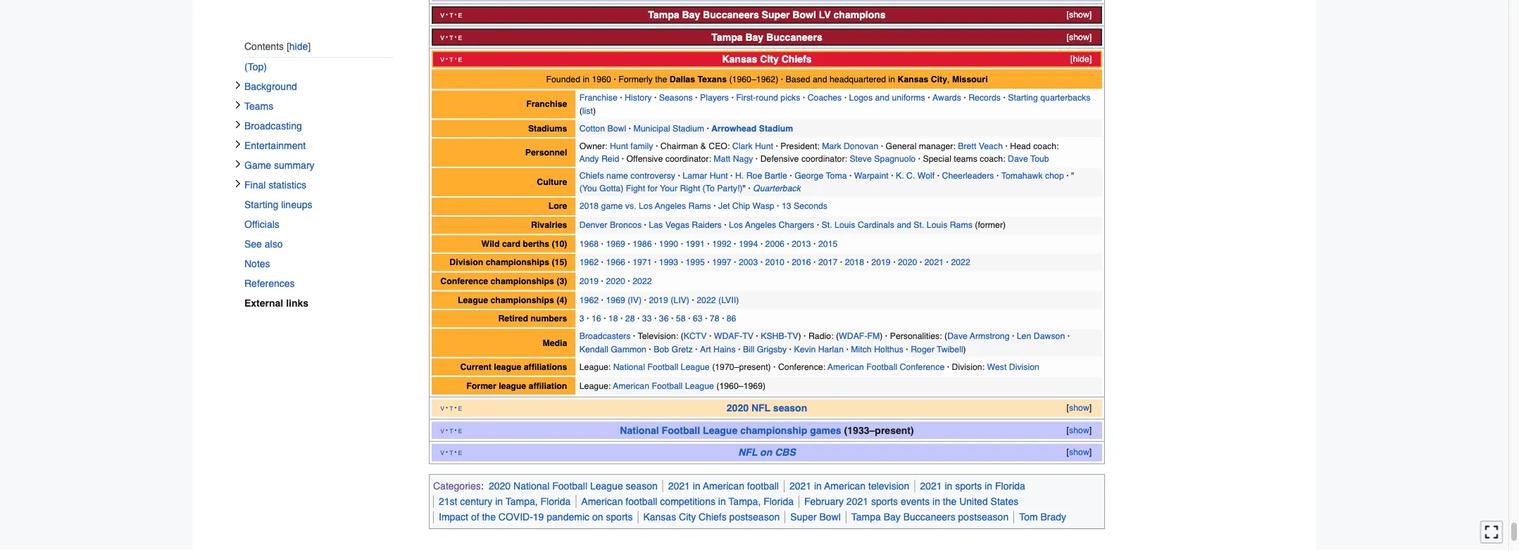 Task type: vqa. For each thing, say whether or not it's contained in the screenshot.


Task type: locate. For each thing, give the bounding box(es) containing it.
6 t from the top
[[449, 448, 453, 458]]

2 x small image from the top
[[234, 101, 242, 109]]

2018 link
[[845, 258, 864, 268]]

3 e from the top
[[458, 54, 462, 65]]

los right vs.
[[639, 202, 653, 212]]

buccaneers for tampa bay buccaneers postseason
[[903, 512, 955, 523]]

1 league: from the top
[[579, 362, 611, 373]]

3 t from the top
[[449, 54, 453, 65]]

(iv)
[[628, 295, 642, 306]]

andy
[[579, 154, 599, 165]]

3 show button from the top
[[1065, 402, 1094, 415]]

v t e for sixth "t" link from the bottom
[[440, 10, 462, 20]]

tampa
[[648, 9, 679, 21], [712, 32, 743, 43], [851, 512, 881, 523]]

2 vertical spatial chiefs
[[699, 512, 727, 523]]

1993
[[659, 258, 678, 268]]

1 horizontal spatial florida
[[764, 497, 794, 508]]

game
[[601, 202, 623, 212]]

)
[[593, 106, 596, 116]]

6 e link from the top
[[458, 448, 462, 458]]

championships up retired
[[491, 295, 554, 306]]

1 vertical spatial 2022
[[633, 277, 652, 287]]

2020 link left 2021 link
[[898, 258, 917, 268]]

2 vertical spatial the
[[482, 512, 496, 523]]

league down the current league affiliations
[[499, 381, 526, 391]]

1 vertical spatial league:
[[579, 381, 611, 391]]

2018 right 2017
[[845, 258, 864, 268]]

63
[[693, 314, 703, 324]]

of
[[471, 512, 479, 523]]

2010
[[765, 258, 785, 268]]

and for based
[[813, 74, 827, 84]]

2 t from the top
[[449, 32, 453, 42]]

coach: down veach
[[980, 154, 1005, 165]]

0 horizontal spatial coordinator:
[[665, 154, 711, 165]]

0 horizontal spatial 2020 link
[[606, 277, 625, 287]]

t
[[449, 10, 453, 20], [449, 32, 453, 42], [449, 54, 453, 65], [449, 404, 453, 414], [449, 426, 453, 436], [449, 448, 453, 458]]

v t e for second "t" link from the top of the page
[[440, 32, 462, 42]]

1962 link up "3"
[[579, 295, 599, 306]]

1 vertical spatial super
[[790, 512, 817, 523]]

3 v t e from the top
[[440, 54, 462, 65]]

1962 link
[[579, 258, 599, 268], [579, 295, 599, 306]]

cheerleaders link
[[942, 171, 994, 181]]

los angeles chargers
[[729, 220, 814, 231]]

1 horizontal spatial tv
[[787, 332, 798, 342]]

1 horizontal spatial on
[[760, 448, 772, 459]]

florida up the pandemic
[[541, 497, 571, 508]]

on inside february 2021 sports events in the united states impact of the covid-19 pandemic on sports
[[592, 512, 603, 523]]

1 horizontal spatial angeles
[[745, 220, 776, 231]]

2 v from the top
[[440, 32, 444, 42]]

cotton bowl
[[579, 124, 626, 134]]

conference down roger
[[900, 362, 945, 373]]

v for v link related to sixth "t" link from the bottom
[[440, 10, 444, 20]]

0 horizontal spatial bowl
[[607, 124, 626, 134]]

1 tv from the left
[[742, 332, 754, 342]]

lamar hunt link
[[683, 171, 728, 181]]

football for league: national football league (1970–present)
[[647, 362, 678, 373]]

0 vertical spatial tampa bay buccaneers link
[[648, 9, 759, 21]]

on left cbs
[[760, 448, 772, 459]]

warpaint
[[854, 171, 889, 181]]

0 horizontal spatial and
[[813, 74, 827, 84]]

2003
[[739, 258, 758, 268]]

1 vertical spatial bowl
[[607, 124, 626, 134]]

football down bob
[[647, 362, 678, 373]]

2 tv from the left
[[787, 332, 798, 342]]

rams left the "(former)"
[[950, 220, 973, 231]]

ceo:
[[709, 141, 730, 152]]

x small image left game
[[234, 160, 242, 168]]

2 v t e from the top
[[440, 32, 462, 42]]

2 horizontal spatial the
[[943, 497, 957, 508]]

0 horizontal spatial starting
[[244, 199, 278, 210]]

2020
[[898, 258, 917, 268], [606, 277, 625, 287], [727, 403, 749, 414], [489, 481, 511, 492]]

0 vertical spatial sports
[[955, 481, 982, 492]]

1 horizontal spatial stadium
[[759, 124, 793, 134]]

3 v link from the top
[[440, 54, 444, 65]]

0 horizontal spatial postseason
[[729, 512, 780, 523]]

postseason for kansas city chiefs postseason
[[729, 512, 780, 523]]

hains
[[714, 345, 736, 355]]

tampa bay buccaneers link up 'formerly the dallas texans (1960–1962)'
[[648, 9, 759, 21]]

in
[[583, 74, 590, 84], [888, 74, 895, 84], [693, 481, 701, 492], [814, 481, 822, 492], [945, 481, 952, 492], [985, 481, 992, 492], [495, 497, 503, 508], [718, 497, 726, 508], [933, 497, 940, 508]]

division down wild
[[450, 258, 483, 268]]

0 horizontal spatial chiefs
[[579, 171, 604, 181]]

5 v t e from the top
[[440, 426, 462, 436]]

0 horizontal spatial hunt
[[610, 141, 628, 152]]

kansas down american football competitions in tampa, florida link
[[643, 512, 676, 523]]

2 postseason from the left
[[958, 512, 1009, 523]]

louis up 2015
[[835, 220, 855, 231]]

x small image left background
[[234, 81, 242, 89]]

e for sixth "t" link from the bottom's e link
[[458, 10, 462, 20]]

starting for quarterbacks
[[1008, 93, 1038, 103]]

2013 link
[[792, 239, 811, 249]]

city for kansas city chiefs
[[760, 54, 779, 65]]

west
[[987, 362, 1007, 373]]

1962 link for 1966
[[579, 258, 599, 268]]

1 vertical spatial hide
[[1073, 54, 1089, 65]]

1 horizontal spatial bay
[[745, 32, 764, 43]]

2 stadium from the left
[[759, 124, 793, 134]]

0 horizontal spatial 2019 link
[[579, 277, 599, 287]]

1 vertical spatial 2019 link
[[579, 277, 599, 287]]

tampa for tampa bay buccaneers super bowl lv champions
[[648, 9, 679, 21]]

t for sixth "t" link from the top
[[449, 448, 453, 458]]

0 horizontal spatial kansas
[[643, 512, 676, 523]]

postseason down 2021 in sports in florida 21st century in tampa, florida at the bottom of the page
[[729, 512, 780, 523]]

dave up twibell in the right of the page
[[947, 332, 968, 342]]

championships down card in the left top of the page
[[486, 258, 549, 268]]

football left competitions
[[626, 497, 657, 508]]

5 e link from the top
[[458, 426, 462, 436]]

18 link
[[608, 314, 618, 324]]

0 vertical spatial season
[[773, 403, 807, 414]]

national for 2020 national football league season
[[513, 481, 550, 492]]

television
[[868, 481, 910, 492]]

national down american football league link
[[620, 425, 659, 437]]

2006 link
[[765, 239, 785, 249]]

rams down (to in the top of the page
[[688, 202, 711, 212]]

show button for e link associated with second "t" link from the bottom of the page
[[1065, 425, 1094, 438]]

6 v t e from the top
[[440, 448, 462, 458]]

1 x small image from the top
[[234, 120, 242, 129]]

1 vertical spatial national
[[620, 425, 659, 437]]

2 1962 link from the top
[[579, 295, 599, 306]]

tv
[[742, 332, 754, 342], [787, 332, 798, 342]]

x small image
[[234, 81, 242, 89], [234, 101, 242, 109], [234, 160, 242, 168], [234, 179, 242, 188]]

2 vertical spatial national
[[513, 481, 550, 492]]

3 v from the top
[[440, 54, 444, 65]]

2 vertical spatial buccaneers
[[903, 512, 955, 523]]

v link for 4th "t" link
[[440, 404, 444, 414]]

tomahawk
[[1001, 171, 1043, 181]]

league: for league: national football league (1970–present)
[[579, 362, 611, 373]]

list link
[[582, 106, 593, 116]]

stadium up clark hunt link
[[759, 124, 793, 134]]

1 vertical spatial tampa bay buccaneers link
[[712, 32, 822, 43]]

0 horizontal spatial angeles
[[655, 202, 686, 212]]

1962 link for 1969 (iv)
[[579, 295, 599, 306]]

6 t link from the top
[[449, 448, 453, 458]]

5 v from the top
[[440, 426, 444, 436]]

city for kansas city chiefs postseason
[[679, 512, 696, 523]]

hide up quarterbacks
[[1073, 54, 1089, 65]]

tv for kshb-
[[787, 332, 798, 342]]

2022 link down 1971 link
[[633, 277, 652, 287]]

chiefs name controversy
[[579, 171, 675, 181]]

2 1962 from the top
[[579, 295, 599, 306]]

starting up officials
[[244, 199, 278, 210]]

conference down wild
[[440, 277, 488, 287]]

1 v link from the top
[[440, 10, 444, 20]]

bay up 'formerly the dallas texans (1960–1962)'
[[682, 9, 700, 21]]

0 vertical spatial 2019 link
[[871, 258, 891, 268]]

sports right the pandemic
[[606, 512, 633, 523]]

1 vertical spatial tampa
[[712, 32, 743, 43]]

(3)
[[557, 277, 567, 287]]

1 tampa, from the left
[[506, 497, 538, 508]]

v t e for third "t" link from the top
[[440, 54, 462, 65]]

hunt for owner: hunt family
[[610, 141, 628, 152]]

and up coaches link
[[813, 74, 827, 84]]

2 horizontal spatial 2019
[[871, 258, 891, 268]]

denver broncos link
[[579, 220, 642, 231]]

"
[[1071, 171, 1074, 181], [743, 184, 746, 194]]

tampa, down 2021 in american football
[[729, 497, 761, 508]]

nfl down national football league championship games "link"
[[738, 448, 757, 459]]

2 vertical spatial 2022
[[697, 295, 716, 306]]

impact of the covid-19 pandemic on sports link
[[439, 512, 633, 523]]

1 e from the top
[[458, 10, 462, 20]]

the left the united
[[943, 497, 957, 508]]

mark donovan link
[[822, 141, 878, 152]]

1 vertical spatial on
[[592, 512, 603, 523]]

hide
[[289, 41, 308, 52], [1073, 54, 1089, 65]]

1 coordinator: from the left
[[665, 154, 711, 165]]

notes
[[244, 258, 270, 270]]

6 v link from the top
[[440, 448, 444, 458]]

wdaf- up hains
[[714, 332, 742, 342]]

coach: inside head coach: andy reid
[[1033, 141, 1059, 152]]

0 vertical spatial chiefs
[[782, 54, 812, 65]]

2021 down 2021 in american television link
[[846, 497, 868, 508]]

2 horizontal spatial 2022
[[951, 258, 970, 268]]

2018 for 2018 game vs. los angeles rams
[[579, 202, 599, 212]]

1 horizontal spatial kansas
[[722, 54, 757, 65]]

national down gammon
[[613, 362, 645, 373]]

super down february
[[790, 512, 817, 523]]

wdaf-fm link
[[839, 332, 880, 342]]

league for league: national football league (1970–present)
[[681, 362, 710, 373]]

0 vertical spatial national
[[613, 362, 645, 373]]

1 horizontal spatial and
[[875, 93, 890, 103]]

0 vertical spatial football
[[747, 481, 779, 492]]

nfl up national football league championship games (1933–present)
[[751, 403, 771, 414]]

1 horizontal spatial hunt
[[710, 171, 728, 181]]

tampa for tampa bay buccaneers postseason
[[851, 512, 881, 523]]

2 show button from the top
[[1065, 31, 1094, 44]]

george toma
[[795, 171, 847, 181]]

2 horizontal spatial chiefs
[[782, 54, 812, 65]]

0 vertical spatial championships
[[486, 258, 549, 268]]

vs.
[[625, 202, 636, 212]]

x small image for broadcasting
[[234, 120, 242, 129]]

0 horizontal spatial 2022
[[633, 277, 652, 287]]

2021 up american football competitions in tampa, florida link
[[668, 481, 690, 492]]

championships
[[486, 258, 549, 268], [491, 277, 554, 287], [491, 295, 554, 306]]

2 x small image from the top
[[234, 140, 242, 148]]

armstrong
[[970, 332, 1010, 342]]

v link for third "t" link from the top
[[440, 54, 444, 65]]

league up former league affiliation
[[494, 362, 521, 373]]

hunt up (to in the top of the page
[[710, 171, 728, 181]]

0 horizontal spatial stadium
[[673, 124, 704, 134]]

bay for tampa bay buccaneers postseason
[[884, 512, 901, 523]]

nfl on cbs
[[738, 448, 796, 459]]

coordinator: down president: mark donovan
[[801, 154, 847, 165]]

records
[[968, 93, 1001, 103]]

chiefs for kansas city chiefs postseason
[[699, 512, 727, 523]]

2 v link from the top
[[440, 32, 444, 42]]

3 x small image from the top
[[234, 160, 242, 168]]

2021 down st. louis cardinals and st. louis rams (former)
[[925, 258, 944, 268]]

e for e link associated with second "t" link from the top of the page
[[458, 32, 462, 42]]

bay down february 2021 sports events in the united states link
[[884, 512, 901, 523]]

1 horizontal spatial sports
[[871, 497, 898, 508]]

1 postseason from the left
[[729, 512, 780, 523]]

0 vertical spatial angeles
[[655, 202, 686, 212]]

bill
[[743, 345, 755, 355]]

2 vertical spatial tampa
[[851, 512, 881, 523]]

e link for sixth "t" link from the bottom
[[458, 10, 462, 20]]

1969 up 1966 link
[[606, 239, 625, 249]]

2021 for 2021 link
[[925, 258, 944, 268]]

sports for in
[[955, 481, 982, 492]]

1997
[[712, 258, 731, 268]]

1 e link from the top
[[458, 10, 462, 20]]

0 horizontal spatial buccaneers
[[703, 9, 759, 21]]

1 x small image from the top
[[234, 81, 242, 89]]

2018 game vs. los angeles rams link
[[579, 202, 711, 212]]

wdaf- up mitch
[[839, 332, 867, 342]]

awards
[[932, 93, 961, 103]]

1 vertical spatial 2020 link
[[606, 277, 625, 287]]

k. c. wolf link
[[896, 171, 935, 181]]

6 e from the top
[[458, 448, 462, 458]]

3 t link from the top
[[449, 54, 453, 65]]

stadium for municipal stadium
[[673, 124, 704, 134]]

86
[[727, 314, 736, 324]]

hide inside dropdown button
[[1073, 54, 1089, 65]]

national up 21st century in tampa, florida link
[[513, 481, 550, 492]]

february
[[804, 497, 844, 508]]

mitch holthus link
[[851, 345, 904, 355]]

0 horizontal spatial 2018
[[579, 202, 599, 212]]

florida up states
[[995, 481, 1025, 492]]

5 e from the top
[[458, 426, 462, 436]]

1 horizontal spatial hide
[[1073, 54, 1089, 65]]

cardinals
[[858, 220, 894, 231]]

2 coordinator: from the left
[[801, 154, 847, 165]]

national football league championship games (1933–present)
[[620, 425, 914, 437]]

e link for third "t" link from the top
[[458, 54, 462, 65]]

football down national football league link
[[652, 381, 683, 391]]

berths
[[523, 239, 549, 249]]

2018 down (you
[[579, 202, 599, 212]]

1994 link
[[739, 239, 758, 249]]

and down based and headquartered in kansas city , missouri
[[875, 93, 890, 103]]

kansas for kansas city chiefs
[[722, 54, 757, 65]]

4 show button from the top
[[1065, 425, 1094, 438]]

2 horizontal spatial bay
[[884, 512, 901, 523]]

retired
[[498, 314, 528, 324]]

0 horizontal spatial wdaf-
[[714, 332, 742, 342]]

1 horizontal spatial 2022 link
[[951, 258, 970, 268]]

(to
[[703, 184, 715, 194]]

1 t from the top
[[449, 10, 453, 20]]

3 e link from the top
[[458, 54, 462, 65]]

buccaneers up tampa bay buccaneers
[[703, 9, 759, 21]]

1 horizontal spatial football
[[747, 481, 779, 492]]

city down american football competitions in tampa, florida link
[[679, 512, 696, 523]]

2022 link right 2021 link
[[951, 258, 970, 268]]

1 stadium from the left
[[673, 124, 704, 134]]

card
[[502, 239, 520, 249]]

5 v link from the top
[[440, 426, 444, 436]]

television:
[[638, 332, 681, 342]]

2 e link from the top
[[458, 32, 462, 42]]

kevin
[[794, 345, 816, 355]]

1 horizontal spatial super
[[790, 512, 817, 523]]

4 v t e from the top
[[440, 404, 462, 414]]

v for sixth "t" link from the top's v link
[[440, 448, 444, 458]]

categories :
[[433, 481, 486, 492]]

2022
[[951, 258, 970, 268], [633, 277, 652, 287], [697, 295, 716, 306]]

x small image left final
[[234, 179, 242, 188]]

0 horizontal spatial season
[[626, 481, 658, 492]]

0 horizontal spatial coach:
[[980, 154, 1005, 165]]

0 vertical spatial starting
[[1008, 93, 1038, 103]]

t for sixth "t" link from the bottom
[[449, 10, 453, 20]]

dave down head
[[1008, 154, 1028, 165]]

lamar
[[683, 171, 707, 181]]

angeles down your
[[655, 202, 686, 212]]

2020 down 1966
[[606, 277, 625, 287]]

chiefs down competitions
[[699, 512, 727, 523]]

louis up 2021 link
[[927, 220, 947, 231]]

division right west
[[1009, 362, 1039, 373]]

1962 for 1969 (iv)
[[579, 295, 599, 306]]

1962 up "3"
[[579, 295, 599, 306]]

broncos
[[610, 220, 642, 231]]

1 v t e from the top
[[440, 10, 462, 20]]

2019 up 36
[[649, 295, 668, 306]]

the right the of
[[482, 512, 496, 523]]

1 vertical spatial dave
[[947, 332, 968, 342]]

2 horizontal spatial florida
[[995, 481, 1025, 492]]

1962 for 1966
[[579, 258, 599, 268]]

championships for conference
[[491, 277, 554, 287]]

1991
[[686, 239, 705, 249]]

football for 2020 national football league season
[[552, 481, 587, 492]]

starting for lineups
[[244, 199, 278, 210]]

1 v from the top
[[440, 10, 444, 20]]

starting inside starting quarterbacks ( list )
[[1008, 93, 1038, 103]]

x small image
[[234, 120, 242, 129], [234, 140, 242, 148]]

st. louis cardinals and st. louis rams (former)
[[822, 220, 1006, 231]]

1 show button from the top
[[1065, 9, 1094, 22]]

2022 up 78
[[697, 295, 716, 306]]

reid
[[601, 154, 619, 165]]

fullscreen image
[[1485, 526, 1499, 540]]

1 show from the top
[[1069, 10, 1089, 20]]

football down nfl on cbs
[[747, 481, 779, 492]]

t for 4th "t" link
[[449, 404, 453, 414]]

1 horizontal spatial city
[[760, 54, 779, 65]]

show button for e link associated with second "t" link from the top of the page
[[1065, 31, 1094, 44]]

sports inside 2021 in sports in florida 21st century in tampa, florida
[[955, 481, 982, 492]]

v link for second "t" link from the bottom of the page
[[440, 426, 444, 436]]

owner: hunt family
[[579, 141, 653, 152]]

fm
[[867, 332, 880, 342]]

1 vertical spatial league
[[499, 381, 526, 391]]

2 vertical spatial and
[[897, 220, 911, 231]]

kansas for kansas city chiefs postseason
[[643, 512, 676, 523]]

v for v link for second "t" link from the bottom of the page
[[440, 426, 444, 436]]

los down chip
[[729, 220, 743, 231]]

bowl up "owner: hunt family"
[[607, 124, 626, 134]]

1 1962 from the top
[[579, 258, 599, 268]]

background
[[244, 81, 297, 92]]

postseason down the united
[[958, 512, 1009, 523]]

h. roe bartle
[[735, 171, 787, 181]]

5 t from the top
[[449, 426, 453, 436]]

see also link
[[244, 234, 394, 254]]

franchise link
[[579, 93, 618, 103]]

2020 nfl season link
[[727, 403, 807, 414]]

1995 link
[[686, 258, 705, 268]]

game summary
[[244, 160, 315, 171]]

chiefs for kansas city chiefs
[[782, 54, 812, 65]]

louis
[[835, 220, 855, 231], [927, 220, 947, 231]]

bowl left lv
[[793, 9, 816, 21]]

show button for e link corresponding to 4th "t" link
[[1065, 402, 1094, 415]]

2021 up february
[[789, 481, 811, 492]]

0 horizontal spatial 2022 link
[[633, 277, 652, 287]]

" down h.
[[743, 184, 746, 194]]

stadium
[[673, 124, 704, 134], [759, 124, 793, 134]]

1969 up 18
[[606, 295, 625, 306]]

4 e from the top
[[458, 404, 462, 414]]

starting right records
[[1008, 93, 1038, 103]]

0 horizontal spatial tampa,
[[506, 497, 538, 508]]

0 vertical spatial hide
[[289, 41, 308, 52]]

head
[[1010, 141, 1031, 152]]

4 v from the top
[[440, 404, 444, 414]]

6 v from the top
[[440, 448, 444, 458]]

1 horizontal spatial postseason
[[958, 512, 1009, 523]]

1 1962 link from the top
[[579, 258, 599, 268]]

1 horizontal spatial division
[[1009, 362, 1039, 373]]

0 vertical spatial 2018
[[579, 202, 599, 212]]

t for second "t" link from the top of the page
[[449, 32, 453, 42]]

4 e link from the top
[[458, 404, 462, 414]]

twibell
[[937, 345, 963, 355]]

on right the pandemic
[[592, 512, 603, 523]]

1 1969 from the top
[[606, 239, 625, 249]]

2 league: from the top
[[579, 381, 611, 391]]

buccaneers for tampa bay buccaneers
[[766, 32, 822, 43]]

x small image left entertainment
[[234, 140, 242, 148]]

hunt up 'defensive'
[[755, 141, 773, 152]]

2021 in sports in florida 21st century in tampa, florida
[[439, 481, 1025, 508]]

chiefs up based
[[782, 54, 812, 65]]

0 vertical spatial coach:
[[1033, 141, 1059, 152]]

2019 right (3)
[[579, 277, 599, 287]]

1 vertical spatial 1962 link
[[579, 295, 599, 306]]

1 horizontal spatial bowl
[[793, 9, 816, 21]]

4 t link from the top
[[449, 404, 453, 414]]

stadium for arrowhead stadium
[[759, 124, 793, 134]]

0 horizontal spatial bay
[[682, 9, 700, 21]]

2 horizontal spatial and
[[897, 220, 911, 231]]

1 horizontal spatial chiefs
[[699, 512, 727, 523]]

5 show button from the top
[[1065, 447, 1094, 460]]

sports up the united
[[955, 481, 982, 492]]

brady
[[1041, 512, 1066, 523]]

1 horizontal spatial 2018
[[845, 258, 864, 268]]

4 t from the top
[[449, 404, 453, 414]]

4 show from the top
[[1069, 426, 1089, 436]]

football up the pandemic
[[552, 481, 587, 492]]

chiefs up (you
[[579, 171, 604, 181]]

2022 down 1971 link
[[633, 277, 652, 287]]

x small image left teams
[[234, 101, 242, 109]]

2021 for 2021 in american television
[[789, 481, 811, 492]]

2 1969 from the top
[[606, 295, 625, 306]]

offensive coordinator: matt nagy
[[626, 154, 753, 165]]

e link for sixth "t" link from the top
[[458, 448, 462, 458]]

franchise up stadiums
[[526, 99, 567, 110]]

st. up 2015
[[822, 220, 832, 231]]

2 e from the top
[[458, 32, 462, 42]]

family
[[631, 141, 653, 152]]

4 x small image from the top
[[234, 179, 242, 188]]

tampa up the texans
[[712, 32, 743, 43]]

2 horizontal spatial city
[[931, 74, 947, 84]]

2019 link right 2018 link
[[871, 258, 891, 268]]

tampa, up covid-
[[506, 497, 538, 508]]

2022 (lvii) link
[[697, 295, 739, 306]]

1 t link from the top
[[449, 10, 453, 20]]

league for 2020 national football league season
[[590, 481, 623, 492]]

4 v link from the top
[[440, 404, 444, 414]]

veach
[[979, 141, 1003, 152]]

franchise up )
[[579, 93, 618, 103]]

tv up kevin
[[787, 332, 798, 342]]

e for e link corresponding to 4th "t" link
[[458, 404, 462, 414]]

and right cardinals
[[897, 220, 911, 231]]

notes link
[[244, 254, 394, 274]]



Task type: describe. For each thing, give the bounding box(es) containing it.
quarterback
[[753, 184, 801, 194]]

bob
[[654, 345, 669, 355]]

broadcasters link
[[579, 332, 631, 342]]

american up february
[[824, 481, 866, 492]]

bay for tampa bay buccaneers super bowl lv champions
[[682, 9, 700, 21]]

super bowl link
[[790, 512, 841, 523]]

1 st. from the left
[[822, 220, 832, 231]]

affiliation
[[529, 381, 567, 391]]

impact
[[439, 512, 468, 523]]

63 link
[[693, 314, 703, 324]]

rivalries
[[531, 220, 567, 231]]

2018 for 2018 link
[[845, 258, 864, 268]]

show button for sixth "t" link from the bottom's e link
[[1065, 9, 1094, 22]]

0 vertical spatial 2022
[[951, 258, 970, 268]]

hide inside the contents hide
[[289, 41, 308, 52]]

2 wdaf- from the left
[[839, 332, 867, 342]]

starting quarterbacks ( list )
[[579, 93, 1091, 116]]

football down league: american football league (1960–1969)
[[662, 425, 700, 437]]

formerly
[[618, 74, 653, 84]]

tampa bay buccaneers postseason link
[[851, 512, 1009, 523]]

matt
[[714, 154, 731, 165]]

former
[[466, 381, 496, 391]]

2021 in american football link
[[668, 481, 779, 492]]

wdaf-tv link
[[714, 332, 754, 342]]

national for league: national football league (1970–present)
[[613, 362, 645, 373]]

len dawson kendall gammon
[[579, 332, 1065, 355]]

logos and uniforms link
[[849, 93, 925, 103]]

hunt family link
[[610, 141, 653, 152]]

1 horizontal spatial franchise
[[579, 93, 618, 103]]

american down harlan
[[828, 362, 864, 373]]

3 show from the top
[[1069, 404, 1089, 414]]

american up february 2021 sports events in the united states impact of the covid-19 pandemic on sports
[[703, 481, 744, 492]]

coordinator: for defensive
[[801, 154, 847, 165]]

0 horizontal spatial dave
[[947, 332, 968, 342]]

1969 for 1969 (iv)
[[606, 295, 625, 306]]

33
[[642, 314, 652, 324]]

personnel
[[525, 148, 567, 158]]

0 horizontal spatial the
[[482, 512, 496, 523]]

2 horizontal spatial hunt
[[755, 141, 773, 152]]

1992
[[712, 239, 731, 249]]

1 horizontal spatial los
[[729, 220, 743, 231]]

t for second "t" link from the bottom of the page
[[449, 426, 453, 436]]

1971
[[633, 258, 652, 268]]

1 horizontal spatial 2022
[[697, 295, 716, 306]]

x small image for entertainment
[[234, 140, 242, 148]]

quarterback link
[[753, 184, 801, 194]]

bob gretz link
[[654, 345, 693, 355]]

arrowhead
[[711, 124, 757, 134]]

league for affiliations
[[494, 362, 521, 373]]

5 t link from the top
[[449, 426, 453, 436]]

picks
[[781, 93, 800, 103]]

0 vertical spatial 2019
[[871, 258, 891, 268]]

american football conference link
[[828, 362, 945, 373]]

1 wdaf- from the left
[[714, 332, 742, 342]]

t for third "t" link from the top
[[449, 54, 453, 65]]

1969 for 1969 link at the left
[[606, 239, 625, 249]]

(1960–1962)
[[729, 74, 778, 84]]

sports for 2021
[[871, 497, 898, 508]]

(1960–1969)
[[716, 381, 766, 391]]

2 tampa, from the left
[[729, 497, 761, 508]]

0 vertical spatial 2022 link
[[951, 258, 970, 268]]

players
[[700, 93, 729, 103]]

v t e for sixth "t" link from the top
[[440, 448, 462, 458]]

and for logos
[[875, 93, 890, 103]]

kevin harlan link
[[794, 345, 844, 355]]

roger twibell link
[[911, 345, 963, 355]]

tampa bay buccaneers super bowl lv champions
[[648, 9, 886, 21]]

1 vertical spatial division
[[1009, 362, 1039, 373]]

division: west division
[[952, 362, 1039, 373]]

x small image for final statistics
[[234, 179, 242, 188]]

also
[[265, 239, 283, 250]]

retired numbers
[[498, 314, 567, 324]]

1990
[[659, 239, 678, 249]]

2020 left 2021 link
[[898, 258, 917, 268]]

0 horizontal spatial "
[[743, 184, 746, 194]]

v link for sixth "t" link from the top
[[440, 448, 444, 458]]

2019 (liv)
[[649, 295, 689, 306]]

e for e link for third "t" link from the top
[[458, 54, 462, 65]]

kansas city link
[[898, 74, 947, 84]]

2 st. from the left
[[914, 220, 924, 231]]

grigsby
[[757, 345, 787, 355]]

kshb-
[[761, 332, 787, 342]]

coaches link
[[808, 93, 842, 103]]

championships for league
[[491, 295, 554, 306]]

jet chip wasp link
[[718, 202, 774, 212]]

super bowl lv champions link
[[762, 9, 886, 21]]

86 link
[[727, 314, 736, 324]]

tomahawk chop link
[[1001, 171, 1064, 181]]

1 horizontal spatial the
[[655, 74, 667, 84]]

0 horizontal spatial florida
[[541, 497, 571, 508]]

5 show from the top
[[1069, 448, 1089, 458]]

lv
[[819, 9, 831, 21]]

based and headquartered in kansas city , missouri
[[786, 74, 988, 84]]

current
[[460, 362, 492, 373]]

football for conference: american football conference
[[866, 362, 897, 373]]

hunt for lamar hunt
[[710, 171, 728, 181]]

stadiums
[[528, 124, 567, 134]]

games
[[810, 425, 841, 437]]

chip
[[732, 202, 750, 212]]

buccaneers for tampa bay buccaneers super bowl lv champions
[[703, 9, 759, 21]]

arrowhead stadium link
[[711, 124, 793, 134]]

officials link
[[244, 215, 394, 234]]

tampa, inside 2021 in sports in florida 21st century in tampa, florida
[[506, 497, 538, 508]]

2020 down '(1960–1969)'
[[727, 403, 749, 414]]

0 horizontal spatial sports
[[606, 512, 633, 523]]

awards link
[[932, 93, 961, 103]]

58 link
[[676, 314, 686, 324]]

0 vertical spatial super
[[762, 9, 790, 21]]

league for affiliation
[[499, 381, 526, 391]]

roger twibell
[[911, 345, 963, 355]]

united
[[959, 497, 988, 508]]

mitch holthus
[[851, 345, 904, 355]]

0 horizontal spatial franchise
[[526, 99, 567, 110]]

division championships (15)
[[450, 258, 567, 268]]

entertainment
[[244, 140, 306, 151]]

andy reid link
[[579, 154, 619, 165]]

0 vertical spatial rams
[[688, 202, 711, 212]]

x small image for teams
[[234, 101, 242, 109]]

2020 up 21st century in tampa, florida link
[[489, 481, 511, 492]]

conference championships (3)
[[440, 277, 567, 287]]

show button for e link corresponding to sixth "t" link from the top
[[1065, 447, 1094, 460]]

x small image for game summary
[[234, 160, 242, 168]]

e for e link associated with second "t" link from the bottom of the page
[[458, 426, 462, 436]]

american football competitions in tampa, florida link
[[581, 497, 794, 508]]

v link for sixth "t" link from the bottom
[[440, 10, 444, 20]]

e for e link corresponding to sixth "t" link from the top
[[458, 448, 462, 458]]

1 vertical spatial 2019
[[579, 277, 599, 287]]

(1933–present)
[[844, 425, 914, 437]]

1 vertical spatial conference
[[900, 362, 945, 373]]

founded
[[546, 74, 580, 84]]

e link for 4th "t" link
[[458, 404, 462, 414]]

wasp
[[753, 202, 774, 212]]

championships for division
[[486, 258, 549, 268]]

quarterbacks
[[1040, 93, 1091, 103]]

denver
[[579, 220, 607, 231]]

bowl for cotton bowl
[[607, 124, 626, 134]]

bowl for super bowl
[[819, 512, 841, 523]]

american down national football league link
[[613, 381, 649, 391]]

e link for second "t" link from the bottom of the page
[[458, 426, 462, 436]]

tampa for tampa bay buccaneers
[[712, 32, 743, 43]]

e link for second "t" link from the top of the page
[[458, 32, 462, 42]]

kansas city chiefs postseason
[[643, 512, 780, 523]]

1 vertical spatial angeles
[[745, 220, 776, 231]]

tv for wdaf-
[[742, 332, 754, 342]]

2 t link from the top
[[449, 32, 453, 42]]

bay for tampa bay buccaneers
[[745, 32, 764, 43]]

1 vertical spatial rams
[[950, 220, 973, 231]]

entertainment link
[[244, 136, 394, 156]]

2021 for 2021 in american football
[[668, 481, 690, 492]]

clark
[[732, 141, 753, 152]]

v link for second "t" link from the top of the page
[[440, 32, 444, 42]]

1 horizontal spatial 2019
[[649, 295, 668, 306]]

1 vertical spatial season
[[626, 481, 658, 492]]

2021 inside 2021 in sports in florida 21st century in tampa, florida
[[920, 481, 942, 492]]

1 horizontal spatial 2020 link
[[898, 258, 917, 268]]

american down 2020 national football league season
[[581, 497, 623, 508]]

1 vertical spatial chiefs
[[579, 171, 604, 181]]

tom brady link
[[1019, 512, 1066, 523]]

v for v link for 4th "t" link
[[440, 404, 444, 414]]

2 horizontal spatial kansas
[[898, 74, 928, 84]]

2017 link
[[818, 258, 838, 268]]

0 vertical spatial nfl
[[751, 403, 771, 414]]

0 horizontal spatial conference
[[440, 277, 488, 287]]

v for v link corresponding to second "t" link from the top of the page
[[440, 32, 444, 42]]

1 horizontal spatial season
[[773, 403, 807, 414]]

football for league: american football league (1960–1969)
[[652, 381, 683, 391]]

2 louis from the left
[[927, 220, 947, 231]]

hide button
[[287, 41, 311, 52]]

2006
[[765, 239, 785, 249]]

1 horizontal spatial "
[[1071, 171, 1074, 181]]

1 horizontal spatial dave
[[1008, 154, 1028, 165]]

denver broncos
[[579, 220, 642, 231]]

0 vertical spatial on
[[760, 448, 772, 459]]

kevin harlan
[[794, 345, 844, 355]]

0 horizontal spatial football
[[626, 497, 657, 508]]

1 horizontal spatial 2019 link
[[871, 258, 891, 268]]

2021 inside february 2021 sports events in the united states impact of the covid-19 pandemic on sports
[[846, 497, 868, 508]]

wild card berths (10)
[[481, 239, 567, 249]]

kshb-tv
[[761, 332, 798, 342]]

broadcasters
[[579, 332, 631, 342]]

1 vertical spatial nfl
[[738, 448, 757, 459]]

(you
[[579, 184, 597, 194]]

2021 in sports in florida link
[[920, 481, 1025, 492]]

coordinator: for offensive
[[665, 154, 711, 165]]

v t e for second "t" link from the bottom of the page
[[440, 426, 462, 436]]

league for league: american football league (1960–1969)
[[685, 381, 714, 391]]

first-
[[736, 93, 756, 103]]

steve spagnuolo link
[[850, 154, 916, 165]]

head coach: andy reid
[[579, 141, 1059, 165]]

0 vertical spatial division
[[450, 258, 483, 268]]

x small image for background
[[234, 81, 242, 89]]

v for v link for third "t" link from the top
[[440, 54, 444, 65]]

contents
[[244, 40, 284, 52]]

len dawson link
[[1017, 332, 1065, 342]]

postseason for tampa bay buccaneers postseason
[[958, 512, 1009, 523]]

v t e for 4th "t" link
[[440, 404, 462, 414]]

art
[[700, 345, 711, 355]]

in inside february 2021 sports events in the united states impact of the covid-19 pandemic on sports
[[933, 497, 940, 508]]

1 vertical spatial 2022 link
[[633, 277, 652, 287]]

1 vertical spatial the
[[943, 497, 957, 508]]

2 show from the top
[[1069, 32, 1089, 42]]

league: for league: american football league (1960–1969)
[[579, 381, 611, 391]]

0 horizontal spatial los
[[639, 202, 653, 212]]

nagy
[[733, 154, 753, 165]]

1 louis from the left
[[835, 220, 855, 231]]

states
[[991, 497, 1019, 508]]



